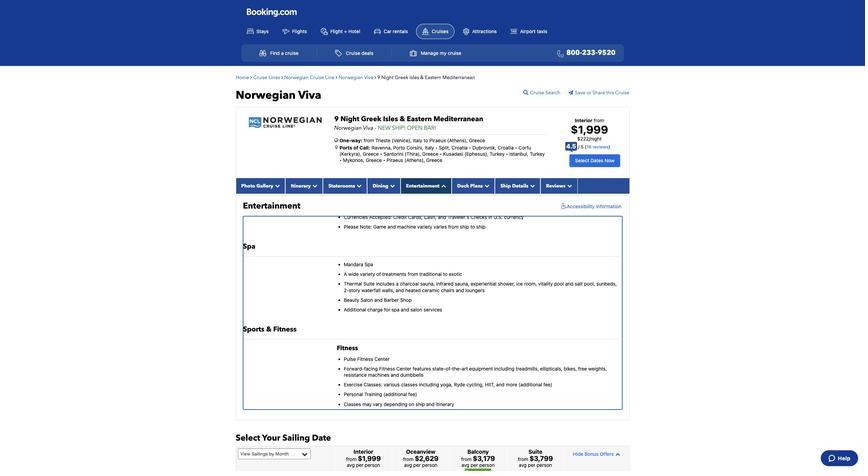 Task type: vqa. For each thing, say whether or not it's contained in the screenshot.
the ceramic
yes



Task type: describe. For each thing, give the bounding box(es) containing it.
of-
[[446, 366, 452, 372]]

chevron down image for itinerary
[[311, 183, 317, 188]]

airport taxis link
[[505, 24, 553, 39]]

itinerary
[[436, 401, 454, 407]]

9 for 9 night greek isles & eastern mediterranean norwegian viva - new ship! open bar!
[[334, 114, 339, 124]]

person for $2,629
[[422, 462, 438, 468]]

deals
[[362, 50, 374, 56]]

flight + hotel
[[330, 28, 360, 34]]

exercise
[[344, 382, 363, 388]]

split,
[[439, 145, 450, 150]]

save or share this cruise
[[575, 89, 630, 96]]

/ inside interior from $1,999 $222 / night
[[589, 136, 591, 142]]

spa
[[392, 307, 400, 313]]

story
[[349, 287, 360, 293]]

center inside the forward-facing fitness center features state-of-the-art equipment including treadmills, ellipticals, bikes, free weights, resistance machines and dumbbells
[[397, 366, 412, 372]]

taxis
[[537, 28, 548, 34]]

2 vertical spatial &
[[266, 325, 272, 334]]

charge
[[367, 307, 383, 313]]

1 vertical spatial italy
[[425, 145, 434, 150]]

ship!
[[392, 124, 406, 132]]

view
[[240, 451, 251, 457]]

(athens), inside "santorini (thira), greece • kusadasi (ephesus), turkey • istanbul, turkey • mykonos, greece • piraeus (athens), greece"
[[405, 157, 425, 163]]

greece down ravenna, porto corsini, italy • split, croatia • dubrovnik, croatia •
[[422, 151, 439, 157]]

hide
[[573, 451, 584, 457]]

dates
[[591, 158, 604, 164]]

a inside find a cruise link
[[281, 50, 284, 56]]

from up charcoal
[[408, 271, 418, 277]]

globe image
[[334, 138, 339, 143]]

cruise search link
[[523, 89, 567, 96]]

interior
[[354, 449, 374, 455]]

norwegian cruise line image
[[248, 116, 322, 129]]

pulse
[[344, 356, 356, 362]]

find
[[270, 50, 280, 56]]

fitness up the "pulse"
[[337, 344, 358, 353]]

0 vertical spatial variety
[[417, 224, 433, 230]]

norwegian down cruise lines link
[[236, 88, 296, 103]]

search image
[[523, 89, 530, 95]]

and left salt
[[565, 281, 574, 287]]

cruise left "line"
[[310, 74, 324, 81]]

• up (ephesus),
[[469, 145, 471, 150]]

piraeus inside "santorini (thira), greece • kusadasi (ephesus), turkey • istanbul, turkey • mykonos, greece • piraeus (athens), greece"
[[387, 157, 403, 163]]

currencies accepted: credit cards, cash, and traveler's checks in u.s. currency
[[344, 214, 524, 220]]

experiential
[[471, 281, 497, 287]]

manage my cruise button
[[402, 46, 469, 60]]

from inside interior from $1,999 avg per person
[[346, 456, 357, 462]]

machine
[[397, 224, 416, 230]]

0 horizontal spatial entertainment
[[243, 200, 301, 212]]

depending
[[384, 401, 408, 407]]

1 vertical spatial norwegian viva
[[236, 88, 321, 103]]

0 horizontal spatial ship
[[416, 401, 425, 407]]

paper plane image
[[569, 90, 575, 95]]

per for $1,999
[[356, 462, 364, 468]]

photo gallery
[[241, 183, 273, 189]]

shop
[[400, 297, 412, 303]]

from inside oceanview from $2,629 avg per person
[[403, 456, 414, 462]]

from down traveler's
[[448, 224, 459, 230]]

additional charge for spa and salon services
[[344, 307, 442, 313]]

dining button
[[367, 178, 401, 194]]

1 horizontal spatial of
[[377, 271, 381, 277]]

reviews button
[[541, 178, 578, 194]]

more
[[506, 382, 517, 388]]

call:
[[360, 145, 370, 150]]

fitness inside the forward-facing fitness center features state-of-the-art equipment including treadmills, ellipticals, bikes, free weights, resistance machines and dumbbells
[[379, 366, 395, 372]]

and right hiit,
[[496, 382, 505, 388]]

and inside the forward-facing fitness center features state-of-the-art equipment including treadmills, ellipticals, bikes, free weights, resistance machines and dumbbells
[[391, 372, 399, 378]]

person for $3,179
[[480, 462, 495, 468]]

• down santorini
[[383, 157, 386, 163]]

flights
[[292, 28, 307, 34]]

from inside suite from $3,799 avg per person
[[518, 456, 528, 462]]

from inside balcony from $3,179 avg per person
[[461, 456, 472, 462]]

2 horizontal spatial to
[[471, 224, 475, 230]]

greece up dubrovnik,
[[469, 137, 485, 143]]

0 horizontal spatial fee)
[[408, 392, 417, 397]]

various
[[384, 382, 400, 388]]

avg for $1,999
[[347, 462, 355, 468]]

booking.com home image
[[247, 8, 297, 17]]

per for $3,179
[[471, 462, 478, 468]]

chevron down image for dining
[[389, 183, 395, 188]]

select your sailing date
[[236, 432, 331, 444]]

a wide variety of treatments from traditional to exotic
[[344, 271, 462, 277]]

dining
[[373, 183, 389, 189]]

photo
[[241, 183, 255, 189]]

select for select          dates now
[[575, 158, 589, 164]]

eastern for 9 night greek isles & eastern mediterranean norwegian viva - new ship! open bar!
[[407, 114, 432, 124]]

game
[[373, 224, 386, 230]]

kusadasi
[[443, 151, 463, 157]]

itinerary
[[291, 183, 311, 189]]

accepted:
[[369, 214, 392, 220]]

home link
[[236, 74, 249, 81]]

find a cruise
[[270, 50, 299, 56]]

art
[[462, 366, 468, 372]]

isles for 9 night greek isles & eastern mediterranean
[[410, 74, 419, 81]]

cruise deals
[[346, 50, 374, 56]]

night for 9 night greek isles & eastern mediterranean norwegian viva - new ship! open bar!
[[341, 114, 360, 124]]

by
[[269, 451, 274, 457]]

please
[[344, 224, 359, 230]]

cruise for cruise search
[[530, 89, 544, 96]]

may
[[363, 401, 372, 407]]

entertainment inside dropdown button
[[406, 183, 440, 189]]

2-
[[344, 287, 349, 293]]

1 horizontal spatial ship
[[460, 224, 469, 230]]

1 sauna, from the left
[[420, 281, 435, 287]]

vary
[[373, 401, 383, 407]]

chevron down image for ship details
[[529, 183, 535, 188]]

this
[[607, 89, 614, 96]]

fitness right sports
[[273, 325, 297, 334]]

corfu
[[519, 145, 531, 150]]

cruise for cruise deals
[[346, 50, 360, 56]]

equipment
[[469, 366, 493, 372]]

0 vertical spatial to
[[424, 137, 428, 143]]

date
[[312, 432, 331, 444]]

• up "istanbul,"
[[515, 145, 517, 150]]

2 croatia from the left
[[498, 145, 514, 150]]

angle right image for home
[[250, 75, 252, 80]]

gallery
[[257, 183, 273, 189]]

search
[[546, 89, 561, 96]]

and right game on the top left of page
[[388, 224, 396, 230]]

attractions link
[[457, 24, 502, 39]]

suite inside thermal suite includes a charcoal sauna, infrared sauna, experiential shower, ice room, vitality pool and salt pool, sunbeds, 2-story waterfall walls, and heated ceramic chairs and loungers
[[364, 281, 375, 287]]

• down (kerkyra), at top left
[[340, 157, 342, 163]]

isles for 9 night greek isles & eastern mediterranean norwegian viva - new ship! open bar!
[[383, 114, 398, 124]]

• down ravenna, porto corsini, italy • split, croatia • dubrovnik, croatia •
[[440, 151, 442, 157]]

forward-facing fitness center features state-of-the-art equipment including treadmills, ellipticals, bikes, free weights, resistance machines and dumbbells
[[344, 366, 607, 378]]

the-
[[452, 366, 462, 372]]

treatments
[[382, 271, 407, 277]]

eastern for 9 night greek isles & eastern mediterranean
[[425, 74, 441, 81]]

personal
[[344, 392, 363, 397]]

and right spa
[[401, 307, 409, 313]]

cruises link
[[416, 24, 455, 39]]

sports
[[243, 325, 265, 334]]

new
[[378, 124, 391, 132]]

per for $2,629
[[414, 462, 421, 468]]

angle right image
[[281, 75, 283, 80]]

find a cruise link
[[252, 46, 306, 60]]

cash,
[[424, 214, 437, 220]]

9520
[[598, 48, 616, 57]]

0 vertical spatial of
[[354, 145, 358, 150]]

chevron down image for deck plans
[[483, 183, 490, 188]]

cruise for manage my cruise
[[448, 50, 462, 56]]

cruise for cruise lines
[[253, 74, 268, 81]]

stays link
[[241, 24, 274, 39]]

lines
[[269, 74, 280, 81]]

cards,
[[408, 214, 423, 220]]

0 vertical spatial piraeus
[[430, 137, 446, 143]]

pool,
[[584, 281, 595, 287]]

viva inside the 9 night greek isles & eastern mediterranean norwegian viva - new ship! open bar!
[[363, 124, 374, 132]]

barber
[[384, 297, 399, 303]]

view sailings by month
[[240, 451, 289, 457]]

offers
[[600, 451, 614, 457]]

manage
[[421, 50, 439, 56]]

rentals
[[393, 28, 408, 34]]

and up varies
[[438, 214, 446, 220]]

2 horizontal spatial ship
[[476, 224, 486, 230]]

and down charcoal
[[396, 287, 404, 293]]



Task type: locate. For each thing, give the bounding box(es) containing it.
1 horizontal spatial variety
[[417, 224, 433, 230]]

eastern inside the 9 night greek isles & eastern mediterranean norwegian viva - new ship! open bar!
[[407, 114, 432, 124]]

isles inside the 9 night greek isles & eastern mediterranean norwegian viva - new ship! open bar!
[[383, 114, 398, 124]]

0 horizontal spatial center
[[375, 356, 390, 362]]

1 horizontal spatial norwegian viva
[[339, 74, 373, 81]]

chevron down image inside dining dropdown button
[[389, 183, 395, 188]]

3 avg from the left
[[462, 462, 470, 468]]

and
[[438, 214, 446, 220], [388, 224, 396, 230], [565, 281, 574, 287], [396, 287, 404, 293], [456, 287, 464, 293], [374, 297, 383, 303], [401, 307, 409, 313], [391, 372, 399, 378], [496, 382, 505, 388], [426, 401, 435, 407]]

0 horizontal spatial piraeus
[[387, 157, 403, 163]]

& up ship!
[[400, 114, 405, 124]]

accessibility information
[[567, 203, 622, 209]]

avg inside interior from $1,999 avg per person
[[347, 462, 355, 468]]

1 vertical spatial spa
[[365, 262, 373, 267]]

1 vertical spatial &
[[400, 114, 405, 124]]

piraeus up ravenna, porto corsini, italy • split, croatia • dubrovnik, croatia •
[[430, 137, 446, 143]]

dumbbells
[[400, 372, 424, 378]]

4 avg from the left
[[519, 462, 527, 468]]

chevron down image inside photo gallery dropdown button
[[273, 183, 280, 188]]

chevron down image left reviews
[[529, 183, 535, 188]]

center
[[375, 356, 390, 362], [397, 366, 412, 372]]

0 vertical spatial /
[[589, 136, 591, 142]]

& right sports
[[266, 325, 272, 334]]

1 vertical spatial (athens),
[[405, 157, 425, 163]]

0 horizontal spatial suite
[[364, 281, 375, 287]]

heated
[[405, 287, 421, 293]]

italy
[[413, 137, 422, 143], [425, 145, 434, 150]]

chevron down image
[[529, 183, 535, 188], [566, 183, 572, 188]]

chevron down image inside deck plans dropdown button
[[483, 183, 490, 188]]

person for $1,999
[[365, 462, 380, 468]]

traditional
[[420, 271, 442, 277]]

croatia up "istanbul,"
[[498, 145, 514, 150]]

resistance
[[344, 372, 367, 378]]

fitness up facing
[[357, 356, 373, 362]]

of down way:
[[354, 145, 358, 150]]

exotic
[[449, 271, 462, 277]]

cruise left search
[[530, 89, 544, 96]]

1 vertical spatial viva
[[298, 88, 321, 103]]

ship down traveler's
[[460, 224, 469, 230]]

mykonos,
[[343, 157, 365, 163]]

0 horizontal spatial to
[[424, 137, 428, 143]]

9
[[378, 74, 380, 81], [334, 114, 339, 124]]

0 vertical spatial italy
[[413, 137, 422, 143]]

greek inside the 9 night greek isles & eastern mediterranean norwegian viva - new ship! open bar!
[[361, 114, 382, 124]]

from inside interior from $1,999 $222 / night
[[594, 117, 604, 123]]

avg for $3,179
[[462, 462, 470, 468]]

santorini (thira), greece • kusadasi (ephesus), turkey • istanbul, turkey • mykonos, greece • piraeus (athens), greece
[[340, 151, 545, 163]]

9 right norwegian viva link
[[378, 74, 380, 81]]

1 vertical spatial mediterranean
[[434, 114, 484, 124]]

per inside oceanview from $2,629 avg per person
[[414, 462, 421, 468]]

angle right image for norwegian cruise line
[[336, 75, 338, 80]]

fitness up machines
[[379, 366, 395, 372]]

my
[[440, 50, 447, 56]]

0 vertical spatial greek
[[395, 74, 408, 81]]

varies
[[434, 224, 447, 230]]

cruise
[[285, 50, 299, 56], [448, 50, 462, 56]]

0 vertical spatial (athens),
[[447, 137, 468, 143]]

cruise right my
[[448, 50, 462, 56]]

1 vertical spatial piraeus
[[387, 157, 403, 163]]

0 horizontal spatial select
[[236, 432, 260, 444]]

cruise search
[[530, 89, 561, 96]]

2 turkey from the left
[[530, 151, 545, 157]]

select down '5'
[[575, 158, 589, 164]]

night for 9 night greek isles & eastern mediterranean
[[382, 74, 394, 81]]

0 vertical spatial select
[[575, 158, 589, 164]]

chevron down image inside "ship details" dropdown button
[[529, 183, 535, 188]]

sauna, down exotic at the bottom right of page
[[455, 281, 470, 287]]

photo gallery button
[[236, 178, 285, 194]]

avg inside balcony from $3,179 avg per person
[[462, 462, 470, 468]]

0 horizontal spatial $1,999
[[358, 455, 381, 463]]

features
[[413, 366, 431, 372]]

norwegian right "line"
[[339, 74, 363, 81]]

angle right image right home link
[[250, 75, 252, 80]]

chevron down image inside itinerary dropdown button
[[311, 183, 317, 188]]

and up charge
[[374, 297, 383, 303]]

$222
[[578, 136, 589, 142]]

mediterranean
[[443, 74, 475, 81], [434, 114, 484, 124]]

1 horizontal spatial including
[[494, 366, 515, 372]]

balcony
[[468, 449, 489, 455]]

services
[[424, 307, 442, 313]]

2 vertical spatial to
[[443, 271, 448, 277]]

entertainment down gallery
[[243, 200, 301, 212]]

0 horizontal spatial italy
[[413, 137, 422, 143]]

waterfall
[[362, 287, 381, 293]]

chevron down image left the dining
[[355, 183, 362, 188]]

0 horizontal spatial spa
[[243, 242, 256, 251]]

person inside suite from $3,799 avg per person
[[537, 462, 552, 468]]

from down balcony
[[461, 456, 472, 462]]

0 horizontal spatial a
[[281, 50, 284, 56]]

including inside the forward-facing fitness center features state-of-the-art equipment including treadmills, ellipticals, bikes, free weights, resistance machines and dumbbells
[[494, 366, 515, 372]]

italy up corsini,
[[413, 137, 422, 143]]

center up dumbbells
[[397, 366, 412, 372]]

0 vertical spatial entertainment
[[406, 183, 440, 189]]

flight
[[330, 28, 343, 34]]

chevron down image for staterooms
[[355, 183, 362, 188]]

1 cruise from the left
[[285, 50, 299, 56]]

one-
[[340, 137, 351, 143]]

chevron down image down santorini
[[389, 183, 395, 188]]

1 vertical spatial suite
[[529, 449, 543, 455]]

reviews
[[593, 144, 609, 150]]

greece down corfu (kerkyra), greece
[[426, 157, 443, 163]]

per inside balcony from $3,179 avg per person
[[471, 462, 478, 468]]

0 vertical spatial spa
[[243, 242, 256, 251]]

1 vertical spatial night
[[341, 114, 360, 124]]

0 vertical spatial fee)
[[544, 382, 552, 388]]

chevron down image
[[273, 183, 280, 188], [311, 183, 317, 188], [355, 183, 362, 188], [389, 183, 395, 188], [483, 183, 490, 188]]

per for $3,799
[[528, 462, 536, 468]]

variety down the "mandara spa"
[[360, 271, 375, 277]]

0 horizontal spatial angle right image
[[250, 75, 252, 80]]

from up 'call:'
[[364, 137, 374, 143]]

$3,799
[[530, 455, 553, 463]]

travel menu navigation
[[241, 44, 624, 62]]

avg up recommended 'image'
[[462, 462, 470, 468]]

cruise deals link
[[328, 46, 381, 60]]

norwegian cruise line
[[284, 74, 335, 81]]

one-way: from trieste (venice), italy to piraeus (athens), greece
[[340, 137, 485, 143]]

angle right image for norwegian viva
[[375, 75, 376, 80]]

0 horizontal spatial variety
[[360, 271, 375, 277]]

oceanview from $2,629 avg per person
[[403, 449, 439, 468]]

accessibility information link
[[560, 203, 622, 210]]

2 per from the left
[[414, 462, 421, 468]]

person inside balcony from $3,179 avg per person
[[480, 462, 495, 468]]

santorini
[[384, 151, 404, 157]]

night right norwegian viva link
[[382, 74, 394, 81]]

note:
[[360, 224, 372, 230]]

0 horizontal spatial (additional
[[384, 392, 407, 397]]

4 per from the left
[[528, 462, 536, 468]]

3 angle right image from the left
[[375, 75, 376, 80]]

mediterranean down my
[[443, 74, 475, 81]]

1 horizontal spatial spa
[[365, 262, 373, 267]]

training
[[364, 392, 382, 397]]

angle right image down the cruise deals link
[[375, 75, 376, 80]]

bonus
[[585, 451, 599, 457]]

from left $3,799 on the right of the page
[[518, 456, 528, 462]]

viva down deals
[[364, 74, 373, 81]]

entertainment
[[406, 183, 440, 189], [243, 200, 301, 212]]

entertainment button
[[401, 178, 452, 194]]

greece down ravenna,
[[366, 157, 382, 163]]

2 person from the left
[[422, 462, 438, 468]]

2 angle right image from the left
[[336, 75, 338, 80]]

greek for 9 night greek isles & eastern mediterranean norwegian viva - new ship! open bar!
[[361, 114, 382, 124]]

1 vertical spatial entertainment
[[243, 200, 301, 212]]

avg down interior
[[347, 462, 355, 468]]

+
[[344, 28, 347, 34]]

from down oceanview
[[403, 456, 414, 462]]

1 croatia from the left
[[452, 145, 468, 150]]

0 vertical spatial eastern
[[425, 74, 441, 81]]

hide bonus offers
[[573, 451, 614, 457]]

1 vertical spatial isles
[[383, 114, 398, 124]]

0 vertical spatial night
[[382, 74, 394, 81]]

greece inside corfu (kerkyra), greece
[[363, 151, 379, 157]]

1 person from the left
[[365, 462, 380, 468]]

cruise left deals
[[346, 50, 360, 56]]

select for select your sailing date
[[236, 432, 260, 444]]

norwegian viva main content
[[232, 69, 633, 471]]

(athens), down (thira),
[[405, 157, 425, 163]]

mediterranean up "bar!"
[[434, 114, 484, 124]]

state-
[[433, 366, 446, 372]]

chevron down image inside reviews dropdown button
[[566, 183, 572, 188]]

staterooms
[[329, 183, 355, 189]]

deck plans
[[457, 183, 483, 189]]

1 horizontal spatial chevron down image
[[566, 183, 572, 188]]

on
[[409, 401, 415, 407]]

salon
[[411, 307, 422, 313]]

5 chevron down image from the left
[[483, 183, 490, 188]]

0 horizontal spatial croatia
[[452, 145, 468, 150]]

avg inside oceanview from $2,629 avg per person
[[404, 462, 412, 468]]

greek for 9 night greek isles & eastern mediterranean
[[395, 74, 408, 81]]

night
[[591, 136, 602, 142]]

person inside interior from $1,999 avg per person
[[365, 462, 380, 468]]

1 vertical spatial 9
[[334, 114, 339, 124]]

1 horizontal spatial italy
[[425, 145, 434, 150]]

norwegian right angle right image
[[284, 74, 309, 81]]

cruise inside find a cruise link
[[285, 50, 299, 56]]

4.5
[[567, 143, 576, 150]]

accessibility
[[567, 203, 595, 209]]

croatia
[[452, 145, 468, 150], [498, 145, 514, 150]]

3 per from the left
[[471, 462, 478, 468]]

1 avg from the left
[[347, 462, 355, 468]]

a inside thermal suite includes a charcoal sauna, infrared sauna, experiential shower, ice room, vitality pool and salt pool, sunbeds, 2-story waterfall walls, and heated ceramic chairs and loungers
[[396, 281, 399, 287]]

isles down travel menu navigation
[[410, 74, 419, 81]]

cruise inside the manage my cruise dropdown button
[[448, 50, 462, 56]]

0 horizontal spatial 9
[[334, 114, 339, 124]]

0 vertical spatial norwegian viva
[[339, 74, 373, 81]]

1 vertical spatial $1,999
[[358, 455, 381, 463]]

0 horizontal spatial isles
[[383, 114, 398, 124]]

hide bonus offers link
[[566, 448, 628, 460]]

avg down oceanview
[[404, 462, 412, 468]]

1 vertical spatial including
[[419, 382, 439, 388]]

corsini,
[[407, 145, 424, 150]]

4 chevron down image from the left
[[389, 183, 395, 188]]

1 angle right image from the left
[[250, 75, 252, 80]]

16 reviews link
[[587, 144, 609, 150]]

0 horizontal spatial /
[[579, 144, 580, 150]]

including up more
[[494, 366, 515, 372]]

chevron down image for reviews
[[566, 183, 572, 188]]

0 vertical spatial including
[[494, 366, 515, 372]]

0 horizontal spatial chevron down image
[[529, 183, 535, 188]]

chevron up image
[[440, 183, 446, 188]]

2 chevron down image from the left
[[566, 183, 572, 188]]

to down checks
[[471, 224, 475, 230]]

norwegian viva link
[[339, 74, 375, 81]]

1 horizontal spatial center
[[397, 366, 412, 372]]

ports of call:
[[340, 145, 370, 150]]

1 chevron down image from the left
[[273, 183, 280, 188]]

for
[[384, 307, 390, 313]]

turkey down corfu
[[530, 151, 545, 157]]

1 horizontal spatial $1,999
[[571, 123, 608, 136]]

9 for 9 night greek isles & eastern mediterranean
[[378, 74, 380, 81]]

beauty salon and barber shop
[[344, 297, 412, 303]]

car
[[384, 28, 392, 34]]

• left split,
[[436, 145, 438, 150]]

charcoal
[[400, 281, 419, 287]]

and up various
[[391, 372, 399, 378]]

0 horizontal spatial sauna,
[[420, 281, 435, 287]]

night up one-
[[341, 114, 360, 124]]

(athens), up kusadasi
[[447, 137, 468, 143]]

viva down norwegian cruise line
[[298, 88, 321, 103]]

person for $3,799
[[537, 462, 552, 468]]

0 vertical spatial suite
[[364, 281, 375, 287]]

1 horizontal spatial (athens),
[[447, 137, 468, 143]]

1 horizontal spatial turkey
[[530, 151, 545, 157]]

thermal
[[344, 281, 362, 287]]

personal training (additional fee)
[[344, 392, 417, 397]]

variety down cash,
[[417, 224, 433, 230]]

croatia up kusadasi
[[452, 145, 468, 150]]

sailings
[[252, 451, 268, 457]]

/ up "4.5 / 5 ( 16 reviews )"
[[589, 136, 591, 142]]

1 vertical spatial of
[[377, 271, 381, 277]]

1 vertical spatial to
[[471, 224, 475, 230]]

1 vertical spatial variety
[[360, 271, 375, 277]]

mediterranean for 9 night greek isles & eastern mediterranean norwegian viva - new ship! open bar!
[[434, 114, 484, 124]]

classes
[[401, 382, 418, 388]]

& for 9 night greek isles & eastern mediterranean norwegian viva - new ship! open bar!
[[400, 114, 405, 124]]

0 vertical spatial &
[[420, 74, 424, 81]]

fee) down ellipticals,
[[544, 382, 552, 388]]

yoga,
[[441, 382, 453, 388]]

piraeus down santorini
[[387, 157, 403, 163]]

• left "istanbul,"
[[506, 151, 508, 157]]

1 vertical spatial center
[[397, 366, 412, 372]]

1 horizontal spatial (additional
[[519, 382, 542, 388]]

1 vertical spatial fee)
[[408, 392, 417, 397]]

cruise left lines
[[253, 74, 268, 81]]

pool
[[554, 281, 564, 287]]

ravenna, porto corsini, italy • split, croatia • dubrovnik, croatia •
[[372, 145, 517, 150]]

1 horizontal spatial night
[[382, 74, 394, 81]]

per inside suite from $3,799 avg per person
[[528, 462, 536, 468]]

mediterranean for 9 night greek isles & eastern mediterranean
[[443, 74, 475, 81]]

$1,999 for interior from $1,999 avg per person
[[358, 455, 381, 463]]

norwegian inside the 9 night greek isles & eastern mediterranean norwegian viva - new ship! open bar!
[[334, 124, 362, 132]]

0 vertical spatial (additional
[[519, 382, 542, 388]]

4 person from the left
[[537, 462, 552, 468]]

norwegian up one-
[[334, 124, 362, 132]]

(venice),
[[392, 137, 412, 143]]

angle right image
[[250, 75, 252, 80], [336, 75, 338, 80], [375, 75, 376, 80]]

select up 'view'
[[236, 432, 260, 444]]

center up facing
[[375, 356, 390, 362]]

classes:
[[364, 382, 383, 388]]

cruise right find
[[285, 50, 299, 56]]

to up infrared
[[443, 271, 448, 277]]

select          dates now
[[575, 158, 615, 164]]

and left the itinerary
[[426, 401, 435, 407]]

shower,
[[498, 281, 515, 287]]

avg for $3,799
[[519, 462, 527, 468]]

avg left $3,799 on the right of the page
[[519, 462, 527, 468]]

9 night greek isles & eastern mediterranean norwegian viva - new ship! open bar!
[[334, 114, 484, 132]]

from down interior
[[346, 456, 357, 462]]

0 horizontal spatial (athens),
[[405, 157, 425, 163]]

1 horizontal spatial &
[[400, 114, 405, 124]]

including left yoga,
[[419, 382, 439, 388]]

0 horizontal spatial greek
[[361, 114, 382, 124]]

isles up new at the top of page
[[383, 114, 398, 124]]

chairs
[[441, 287, 455, 293]]

a right find
[[281, 50, 284, 56]]

2 sauna, from the left
[[455, 281, 470, 287]]

/ left '5'
[[579, 144, 580, 150]]

1 horizontal spatial greek
[[395, 74, 408, 81]]

9 night greek isles & eastern mediterranean
[[378, 74, 475, 81]]

interior
[[575, 117, 593, 123]]

$1,999 for interior from $1,999 $222 / night
[[571, 123, 608, 136]]

avg for $2,629
[[404, 462, 412, 468]]

and right chairs
[[456, 287, 464, 293]]

1 chevron down image from the left
[[529, 183, 535, 188]]

3 person from the left
[[480, 462, 495, 468]]

avg inside suite from $3,799 avg per person
[[519, 462, 527, 468]]

ship down checks
[[476, 224, 486, 230]]

2 horizontal spatial angle right image
[[375, 75, 376, 80]]

9 up globe image
[[334, 114, 339, 124]]

1 horizontal spatial fee)
[[544, 382, 552, 388]]

2 cruise from the left
[[448, 50, 462, 56]]

fitness
[[273, 325, 297, 334], [337, 344, 358, 353], [357, 356, 373, 362], [379, 366, 395, 372]]

0 horizontal spatial of
[[354, 145, 358, 150]]

1 vertical spatial greek
[[361, 114, 382, 124]]

233-
[[582, 48, 598, 57]]

wheelchair image
[[560, 203, 567, 210]]

now
[[605, 158, 615, 164]]

chevron down image left staterooms
[[311, 183, 317, 188]]

0 vertical spatial a
[[281, 50, 284, 56]]

1 horizontal spatial sauna,
[[455, 281, 470, 287]]

information
[[596, 203, 622, 209]]

$1,999 inside interior from $1,999 avg per person
[[358, 455, 381, 463]]

2 avg from the left
[[404, 462, 412, 468]]

suite inside suite from $3,799 avg per person
[[529, 449, 543, 455]]

map marker image
[[335, 145, 338, 150]]

viva left -
[[363, 124, 374, 132]]

chevron down image left itinerary
[[273, 183, 280, 188]]

chevron down image inside staterooms dropdown button
[[355, 183, 362, 188]]

0 horizontal spatial night
[[341, 114, 360, 124]]

1 horizontal spatial isles
[[410, 74, 419, 81]]

1 turkey from the left
[[490, 151, 505, 157]]

chevron down image up wheelchair "icon"
[[566, 183, 572, 188]]

greece down 'call:'
[[363, 151, 379, 157]]

person inside oceanview from $2,629 avg per person
[[422, 462, 438, 468]]

of up includes
[[377, 271, 381, 277]]

cruise lines link
[[253, 74, 280, 81]]

save
[[575, 89, 586, 96]]

1 horizontal spatial angle right image
[[336, 75, 338, 80]]

2 chevron down image from the left
[[311, 183, 317, 188]]

0 horizontal spatial &
[[266, 325, 272, 334]]

0 vertical spatial mediterranean
[[443, 74, 475, 81]]

chevron up image
[[614, 452, 621, 457]]

9 inside the 9 night greek isles & eastern mediterranean norwegian viva - new ship! open bar!
[[334, 114, 339, 124]]

1 horizontal spatial /
[[589, 136, 591, 142]]

/ inside "4.5 / 5 ( 16 reviews )"
[[579, 144, 580, 150]]

norwegian viva down the cruise deals link
[[339, 74, 373, 81]]

night inside the 9 night greek isles & eastern mediterranean norwegian viva - new ship! open bar!
[[341, 114, 360, 124]]

0 vertical spatial center
[[375, 356, 390, 362]]

2 vertical spatial viva
[[363, 124, 374, 132]]

1 per from the left
[[356, 462, 364, 468]]

plans
[[470, 183, 483, 189]]

beauty
[[344, 297, 359, 303]]

1 vertical spatial (additional
[[384, 392, 407, 397]]

& inside the 9 night greek isles & eastern mediterranean norwegian viva - new ship! open bar!
[[400, 114, 405, 124]]

mediterranean inside the 9 night greek isles & eastern mediterranean norwegian viva - new ship! open bar!
[[434, 114, 484, 124]]

(ephesus),
[[465, 151, 489, 157]]

in
[[489, 214, 493, 220]]

airport taxis
[[520, 28, 548, 34]]

chevron down image left ship
[[483, 183, 490, 188]]

• down ravenna,
[[380, 151, 382, 157]]

1 vertical spatial a
[[396, 281, 399, 287]]

$2,629
[[415, 455, 439, 463]]

recommended image
[[465, 469, 492, 471]]

800-233-9520
[[567, 48, 616, 57]]

0 horizontal spatial turkey
[[490, 151, 505, 157]]

3 chevron down image from the left
[[355, 183, 362, 188]]

0 vertical spatial viva
[[364, 74, 373, 81]]

a down treatments
[[396, 281, 399, 287]]

cruise inside travel menu navigation
[[346, 50, 360, 56]]

ryde
[[454, 382, 465, 388]]

night
[[382, 74, 394, 81], [341, 114, 360, 124]]

cruise for find a cruise
[[285, 50, 299, 56]]

1 vertical spatial eastern
[[407, 114, 432, 124]]

sauna, up ceramic
[[420, 281, 435, 287]]

cruise right this at the top right of page
[[615, 89, 630, 96]]

or
[[587, 89, 592, 96]]

from right interior
[[594, 117, 604, 123]]

& for 9 night greek isles & eastern mediterranean
[[420, 74, 424, 81]]

1 horizontal spatial suite
[[529, 449, 543, 455]]

per inside interior from $1,999 avg per person
[[356, 462, 364, 468]]

to down "bar!"
[[424, 137, 428, 143]]

0 horizontal spatial cruise
[[285, 50, 299, 56]]

chevron down image for photo gallery
[[273, 183, 280, 188]]



